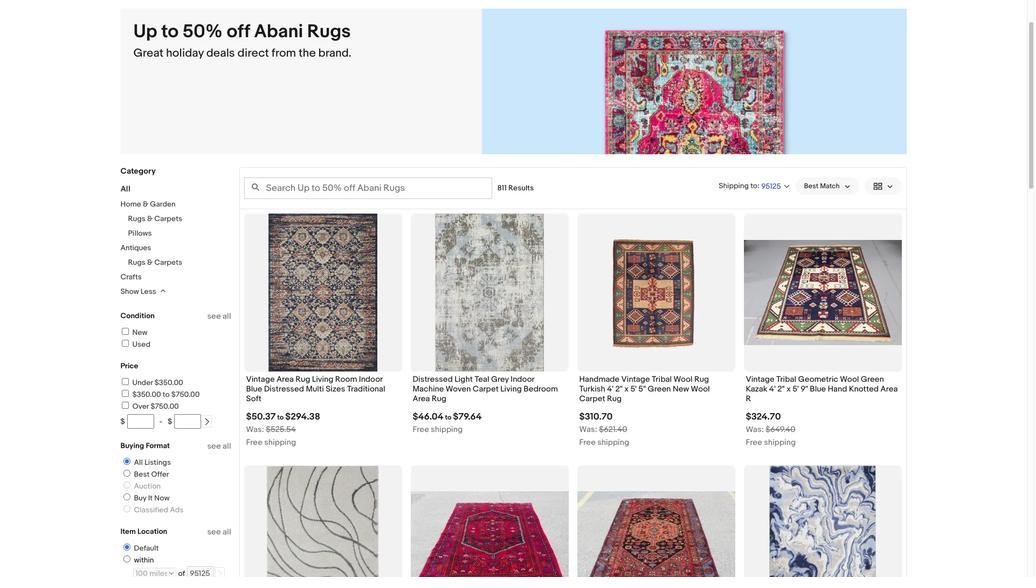 Task type: vqa. For each thing, say whether or not it's contained in the screenshot.
the rightmost you
no



Task type: locate. For each thing, give the bounding box(es) containing it.
1 blue from the left
[[246, 384, 262, 394]]

1 horizontal spatial $
[[168, 417, 172, 426]]

free inside $50.37 to $294.38 was: $525.54 free shipping
[[246, 437, 263, 447]]

x inside vintage tribal geometric wool green kazak 4' 2" x 5' 9" blue hand knotted area r
[[787, 384, 791, 394]]

buy it now link
[[119, 493, 172, 503]]

1 indoor from the left
[[359, 374, 383, 385]]

1 horizontal spatial area
[[413, 394, 430, 404]]

wool right geometric
[[840, 374, 859, 385]]

811
[[497, 183, 507, 193]]

rugs & carpets link down home & garden 'link'
[[128, 214, 182, 223]]

2" left 5"
[[616, 384, 623, 394]]

area up $46.04
[[413, 394, 430, 404]]

green right hand
[[861, 374, 884, 385]]

1 horizontal spatial carpet
[[579, 394, 605, 404]]

geometric
[[798, 374, 839, 385]]

Buy It Now radio
[[123, 493, 130, 500]]

tribal
[[652, 374, 672, 385], [777, 374, 797, 385]]

New checkbox
[[122, 328, 129, 335]]

was: inside $310.70 was: $621.40 free shipping
[[579, 424, 597, 434]]

free inside $324.70 was: $649.40 free shipping
[[746, 437, 762, 447]]

4' right kazak
[[769, 384, 776, 394]]

see for used
[[207, 311, 221, 321]]

tribal inside handmade vintage tribal wool rug turkish 4' 2" x 5' 5" green new wool carpet rug
[[652, 374, 672, 385]]

1 x from the left
[[625, 384, 629, 394]]

0 horizontal spatial new
[[132, 328, 148, 337]]

to left $79.64
[[445, 413, 452, 421]]

$294.38
[[285, 411, 320, 422]]

2 horizontal spatial vintage
[[746, 374, 775, 385]]

wool inside vintage tribal geometric wool green kazak 4' 2" x 5' 9" blue hand knotted area r
[[840, 374, 859, 385]]

1 see all from the top
[[207, 311, 231, 321]]

x for $310.70
[[625, 384, 629, 394]]

to inside up to 50% off abani rugs great holiday deals direct from the brand.
[[161, 20, 179, 43]]

blue up '$50.37'
[[246, 384, 262, 394]]

new up used
[[132, 328, 148, 337]]

4' inside handmade vintage tribal wool rug turkish 4' 2" x 5' 5" green new wool carpet rug
[[607, 384, 614, 394]]

1 vertical spatial new
[[673, 384, 689, 394]]

$350.00 to $750.00 checkbox
[[122, 390, 129, 397]]

best up auction link at the bottom of page
[[134, 470, 150, 479]]

$50.37 to $294.38 was: $525.54 free shipping
[[246, 411, 320, 447]]

show less
[[121, 287, 156, 296]]

0 horizontal spatial blue
[[246, 384, 262, 394]]

vintage
[[246, 374, 275, 385], [622, 374, 650, 385], [746, 374, 775, 385]]

$350.00 up over $750.00 link
[[132, 390, 161, 399]]

blue inside the vintage area rug living room indoor blue distressed multi sizes traditional soft
[[246, 384, 262, 394]]

2 blue from the left
[[810, 384, 826, 394]]

over $750.00
[[132, 402, 179, 411]]

1 horizontal spatial x
[[787, 384, 791, 394]]

$621.40
[[599, 424, 627, 434]]

distressed
[[413, 374, 453, 385], [264, 384, 304, 394]]

all for used
[[223, 311, 231, 321]]

1 horizontal spatial tribal
[[777, 374, 797, 385]]

0 horizontal spatial was:
[[246, 424, 264, 434]]

1 horizontal spatial 2"
[[778, 384, 785, 394]]

home & garden link
[[121, 200, 176, 209]]

item location
[[121, 527, 167, 536]]

rugs
[[307, 20, 351, 43], [128, 214, 146, 223], [128, 258, 146, 267]]

1 horizontal spatial vintage
[[622, 374, 650, 385]]

9"
[[801, 384, 808, 394]]

area left "multi"
[[277, 374, 294, 385]]

wool right 5"
[[674, 374, 693, 385]]

shipping down $46.04
[[431, 424, 463, 434]]

free down $46.04
[[413, 424, 429, 434]]

1 rugs & carpets link from the top
[[128, 214, 182, 223]]

buy it now
[[134, 493, 170, 503]]

best
[[804, 182, 819, 190], [134, 470, 150, 479]]

$324.70 was: $649.40 free shipping
[[746, 411, 796, 447]]

rugs up brand. at the top
[[307, 20, 351, 43]]

1 horizontal spatial blue
[[810, 384, 826, 394]]

to left '95125'
[[751, 181, 758, 190]]

best offer link
[[119, 470, 171, 479]]

vintage up the soft
[[246, 374, 275, 385]]

wool left r
[[691, 384, 710, 394]]

2 2" from the left
[[778, 384, 785, 394]]

$79.64
[[453, 411, 482, 422]]

vintage area rug living room indoor blue distressed multi sizes traditional soft image
[[268, 214, 378, 372]]

to right the "up"
[[161, 20, 179, 43]]

4' right the turkish
[[607, 384, 614, 394]]

less
[[141, 287, 156, 296]]

1 horizontal spatial 5'
[[793, 384, 799, 394]]

vintage up r
[[746, 374, 775, 385]]

2 5' from the left
[[793, 384, 799, 394]]

new right 5"
[[673, 384, 689, 394]]

& right home
[[143, 200, 148, 209]]

direct
[[238, 46, 269, 60]]

3 was: from the left
[[746, 424, 764, 434]]

$750.00
[[171, 390, 200, 399], [151, 402, 179, 411]]

offer
[[151, 470, 169, 479]]

3 see from the top
[[207, 527, 221, 537]]

indoor right room
[[359, 374, 383, 385]]

1 vertical spatial see
[[207, 441, 221, 451]]

rugs & carpets link down antiques link
[[128, 258, 182, 267]]

2 tribal from the left
[[777, 374, 797, 385]]

to
[[161, 20, 179, 43], [751, 181, 758, 190], [163, 390, 170, 399], [277, 413, 284, 421], [445, 413, 452, 421]]

1 vertical spatial $350.00
[[132, 390, 161, 399]]

0 vertical spatial new
[[132, 328, 148, 337]]

1 vertical spatial see all
[[207, 441, 231, 451]]

pillows
[[128, 229, 152, 238]]

carpets down garden
[[154, 214, 182, 223]]

$350.00 up $350.00 to $750.00
[[155, 378, 183, 387]]

to for 50%
[[161, 20, 179, 43]]

0 horizontal spatial distressed
[[264, 384, 304, 394]]

carpet
[[473, 384, 499, 394], [579, 394, 605, 404]]

1 horizontal spatial all
[[134, 458, 143, 467]]

area inside distressed light teal grey indoor machine woven carpet living bedroom area rug
[[413, 394, 430, 404]]

1 see all button from the top
[[207, 311, 231, 321]]

2 horizontal spatial was:
[[746, 424, 764, 434]]

was: down $310.70
[[579, 424, 597, 434]]

0 vertical spatial best
[[804, 182, 819, 190]]

vintage tribal geometric wool green kazak 4' 2" x 5' 9" blue hand knotted area r image
[[744, 240, 902, 345]]

location
[[137, 527, 167, 536]]

wool for $310.70
[[674, 374, 693, 385]]

& down antiques
[[147, 258, 153, 267]]

4'
[[607, 384, 614, 394], [769, 384, 776, 394]]

vintage area rug living room indoor blue distressed multi sizes traditional soft link
[[246, 374, 400, 407]]

show
[[121, 287, 139, 296]]

2 x from the left
[[787, 384, 791, 394]]

vintage tribal geometric wool green kazak 4' 2" x 5' 9" blue hand knotted area r
[[746, 374, 898, 404]]

best for best match
[[804, 182, 819, 190]]

5' left 5"
[[631, 384, 637, 394]]

x inside handmade vintage tribal wool rug turkish 4' 2" x 5' 5" green new wool carpet rug
[[625, 384, 629, 394]]

was: down the $324.70
[[746, 424, 764, 434]]

0 vertical spatial all
[[121, 184, 130, 194]]

pillows link
[[128, 229, 152, 238]]

new
[[132, 328, 148, 337], [673, 384, 689, 394]]

area right knotted
[[881, 384, 898, 394]]

blue right 9"
[[810, 384, 826, 394]]

free
[[413, 424, 429, 434], [246, 437, 263, 447], [579, 437, 596, 447], [746, 437, 762, 447]]

1 vintage from the left
[[246, 374, 275, 385]]

0 horizontal spatial x
[[625, 384, 629, 394]]

1 vertical spatial rugs & carpets link
[[128, 258, 182, 267]]

vintage inside vintage tribal geometric wool green kazak 4' 2" x 5' 9" blue hand knotted area r
[[746, 374, 775, 385]]

0 vertical spatial see
[[207, 311, 221, 321]]

shipping down '$621.40'
[[598, 437, 629, 447]]

living
[[312, 374, 334, 385], [501, 384, 522, 394]]

was: inside $324.70 was: $649.40 free shipping
[[746, 424, 764, 434]]

was: down '$50.37'
[[246, 424, 264, 434]]

vintage right handmade
[[622, 374, 650, 385]]

1 horizontal spatial was:
[[579, 424, 597, 434]]

1 vertical spatial best
[[134, 470, 150, 479]]

0 horizontal spatial living
[[312, 374, 334, 385]]

was: inside $50.37 to $294.38 was: $525.54 free shipping
[[246, 424, 264, 434]]

was: for $310.70
[[579, 424, 597, 434]]

multi
[[306, 384, 324, 394]]

0 vertical spatial see all
[[207, 311, 231, 321]]

best inside dropdown button
[[804, 182, 819, 190]]

soft
[[246, 394, 262, 404]]

0 horizontal spatial indoor
[[359, 374, 383, 385]]

to inside shipping to : 95125
[[751, 181, 758, 190]]

0 horizontal spatial vintage
[[246, 374, 275, 385]]

$324.70
[[746, 411, 781, 422]]

2" for $324.70
[[778, 384, 785, 394]]

living inside the vintage area rug living room indoor blue distressed multi sizes traditional soft
[[312, 374, 334, 385]]

2 vertical spatial all
[[223, 527, 231, 537]]

1 vertical spatial all
[[223, 441, 231, 451]]

2 horizontal spatial area
[[881, 384, 898, 394]]

vintage geometric tribal turkish 4' 2" x 6' 5" orange hand knotted area rug image
[[577, 491, 735, 577]]

shipping down '$649.40' at right
[[764, 437, 796, 447]]

Under $350.00 checkbox
[[122, 378, 129, 385]]

new inside handmade vintage tribal wool rug turkish 4' 2" x 5' 5" green new wool carpet rug
[[673, 384, 689, 394]]

all
[[223, 311, 231, 321], [223, 441, 231, 451], [223, 527, 231, 537]]

shipping inside $324.70 was: $649.40 free shipping
[[764, 437, 796, 447]]

indoor
[[359, 374, 383, 385], [511, 374, 535, 385]]

rugs & carpets link
[[128, 214, 182, 223], [128, 258, 182, 267]]

1 4' from the left
[[607, 384, 614, 394]]

best left match
[[804, 182, 819, 190]]

distressed left light
[[413, 374, 453, 385]]

light
[[455, 374, 473, 385]]

was: for $324.70
[[746, 424, 764, 434]]

teal
[[475, 374, 489, 385]]

see all
[[207, 311, 231, 321], [207, 441, 231, 451], [207, 527, 231, 537]]

indoor inside the vintage area rug living room indoor blue distressed multi sizes traditional soft
[[359, 374, 383, 385]]

1 horizontal spatial indoor
[[511, 374, 535, 385]]

5' inside handmade vintage tribal wool rug turkish 4' 2" x 5' 5" green new wool carpet rug
[[631, 384, 637, 394]]

to up $525.54
[[277, 413, 284, 421]]

0 vertical spatial see all button
[[207, 311, 231, 321]]

1 was: from the left
[[246, 424, 264, 434]]

distressed left "multi"
[[264, 384, 304, 394]]

1 tribal from the left
[[652, 374, 672, 385]]

vintage inside the vintage area rug living room indoor blue distressed multi sizes traditional soft
[[246, 374, 275, 385]]

1 horizontal spatial best
[[804, 182, 819, 190]]

to for $79.64
[[445, 413, 452, 421]]

3 see all button from the top
[[207, 527, 231, 537]]

2 $ from the left
[[168, 417, 172, 426]]

antiques
[[121, 243, 151, 252]]

free for $310.70
[[579, 437, 596, 447]]

$ right -
[[168, 417, 172, 426]]

Minimum Value text field
[[127, 414, 154, 429]]

shipping to : 95125
[[719, 181, 781, 191]]

x left 5"
[[625, 384, 629, 394]]

1 vertical spatial all
[[134, 458, 143, 467]]

1 carpets from the top
[[154, 214, 182, 223]]

auction link
[[119, 482, 163, 491]]

& down home & garden 'link'
[[147, 214, 153, 223]]

1 horizontal spatial living
[[501, 384, 522, 394]]

vintage for $50.37
[[246, 374, 275, 385]]

vintage tribal geometric wool green kazak 4' 2" x 5' 9" blue hand knotted area r link
[[746, 374, 900, 407]]

free inside $310.70 was: $621.40 free shipping
[[579, 437, 596, 447]]

living left room
[[312, 374, 334, 385]]

free down $310.70
[[579, 437, 596, 447]]

0 horizontal spatial $
[[121, 417, 125, 426]]

2 vertical spatial &
[[147, 258, 153, 267]]

1 horizontal spatial green
[[861, 374, 884, 385]]

4' for $310.70
[[607, 384, 614, 394]]

1 see from the top
[[207, 311, 221, 321]]

now
[[154, 493, 170, 503]]

all up home
[[121, 184, 130, 194]]

0 horizontal spatial green
[[648, 384, 671, 394]]

free inside $46.04 to $79.64 free shipping
[[413, 424, 429, 434]]

0 vertical spatial $350.00
[[155, 378, 183, 387]]

2 4' from the left
[[769, 384, 776, 394]]

1 vertical spatial rugs
[[128, 214, 146, 223]]

to inside $50.37 to $294.38 was: $525.54 free shipping
[[277, 413, 284, 421]]

was:
[[246, 424, 264, 434], [579, 424, 597, 434], [746, 424, 764, 434]]

see all for used
[[207, 311, 231, 321]]

1 vertical spatial &
[[147, 214, 153, 223]]

living left bedroom
[[501, 384, 522, 394]]

$ down over $750.00 checkbox
[[121, 417, 125, 426]]

1 horizontal spatial new
[[673, 384, 689, 394]]

$350.00 to $750.00 link
[[120, 390, 200, 399]]

shipping inside $310.70 was: $621.40 free shipping
[[598, 437, 629, 447]]

Enter your search keyword text field
[[244, 177, 492, 199]]

2" inside handmade vintage tribal wool rug turkish 4' 2" x 5' 5" green new wool carpet rug
[[616, 384, 623, 394]]

2 all from the top
[[223, 441, 231, 451]]

2 indoor from the left
[[511, 374, 535, 385]]

match
[[820, 182, 840, 190]]

wool for $324.70
[[840, 374, 859, 385]]

r
[[746, 394, 751, 404]]

0 horizontal spatial tribal
[[652, 374, 672, 385]]

5' left 9"
[[793, 384, 799, 394]]

1 vertical spatial carpets
[[154, 258, 182, 267]]

2 carpets from the top
[[154, 258, 182, 267]]

to for $750.00
[[163, 390, 170, 399]]

2 see all from the top
[[207, 441, 231, 451]]

0 horizontal spatial all
[[121, 184, 130, 194]]

ads
[[170, 505, 184, 514]]

0 vertical spatial all
[[223, 311, 231, 321]]

x left 9"
[[787, 384, 791, 394]]

4' inside vintage tribal geometric wool green kazak 4' 2" x 5' 9" blue hand knotted area r
[[769, 384, 776, 394]]

rugs up pillows
[[128, 214, 146, 223]]

shipping down $525.54
[[264, 437, 296, 447]]

0 vertical spatial rugs & carpets link
[[128, 214, 182, 223]]

$46.04
[[413, 411, 444, 422]]

1 2" from the left
[[616, 384, 623, 394]]

0 horizontal spatial 2"
[[616, 384, 623, 394]]

1 horizontal spatial distressed
[[413, 374, 453, 385]]

2"
[[616, 384, 623, 394], [778, 384, 785, 394]]

2" left 9"
[[778, 384, 785, 394]]

distressed inside distressed light teal grey indoor machine woven carpet living bedroom area rug
[[413, 374, 453, 385]]

2 see from the top
[[207, 441, 221, 451]]

indoor inside distressed light teal grey indoor machine woven carpet living bedroom area rug
[[511, 374, 535, 385]]

shipping
[[719, 181, 749, 190]]

tribal left 9"
[[777, 374, 797, 385]]

handmade authentic carpet oriental turkish 4' 8" x 7' 7" red handmade rug image
[[411, 491, 569, 577]]

2 vertical spatial see all
[[207, 527, 231, 537]]

rugs down antiques link
[[128, 258, 146, 267]]

1 vertical spatial see all button
[[207, 441, 231, 451]]

under $350.00
[[132, 378, 183, 387]]

handmade
[[579, 374, 620, 385]]

distressed inside the vintage area rug living room indoor blue distressed multi sizes traditional soft
[[264, 384, 304, 394]]

woven
[[446, 384, 471, 394]]

rug inside the vintage area rug living room indoor blue distressed multi sizes traditional soft
[[296, 374, 310, 385]]

0 horizontal spatial carpet
[[473, 384, 499, 394]]

1 5' from the left
[[631, 384, 637, 394]]

2 vertical spatial see all button
[[207, 527, 231, 537]]

2 see all button from the top
[[207, 441, 231, 451]]

all right all listings radio
[[134, 458, 143, 467]]

modern abstract swirl blue cream indoor area rug dining living room carpet 8x10 image
[[769, 465, 876, 577]]

0 horizontal spatial best
[[134, 470, 150, 479]]

$
[[121, 417, 125, 426], [168, 417, 172, 426]]

1 vertical spatial $750.00
[[151, 402, 179, 411]]

free down the $324.70
[[746, 437, 762, 447]]

0 vertical spatial carpets
[[154, 214, 182, 223]]

0 vertical spatial rugs
[[307, 20, 351, 43]]

area
[[277, 374, 294, 385], [881, 384, 898, 394], [413, 394, 430, 404]]

2" inside vintage tribal geometric wool green kazak 4' 2" x 5' 9" blue hand knotted area r
[[778, 384, 785, 394]]

shipping inside $46.04 to $79.64 free shipping
[[431, 424, 463, 434]]

tribal right 5"
[[652, 374, 672, 385]]

5' inside vintage tribal geometric wool green kazak 4' 2" x 5' 9" blue hand knotted area r
[[793, 384, 799, 394]]

3 vintage from the left
[[746, 374, 775, 385]]

indoor right the grey
[[511, 374, 535, 385]]

all
[[121, 184, 130, 194], [134, 458, 143, 467]]

811 results
[[497, 183, 534, 193]]

2 was: from the left
[[579, 424, 597, 434]]

green right 5"
[[648, 384, 671, 394]]

$750.00 down $350.00 to $750.00
[[151, 402, 179, 411]]

0 horizontal spatial 5'
[[631, 384, 637, 394]]

rugs inside up to 50% off abani rugs great holiday deals direct from the brand.
[[307, 20, 351, 43]]

1 all from the top
[[223, 311, 231, 321]]

to inside $46.04 to $79.64 free shipping
[[445, 413, 452, 421]]

carpets up less
[[154, 258, 182, 267]]

0 horizontal spatial area
[[277, 374, 294, 385]]

hand
[[828, 384, 847, 394]]

carpet inside handmade vintage tribal wool rug turkish 4' 2" x 5' 5" green new wool carpet rug
[[579, 394, 605, 404]]

view: gallery view image
[[873, 180, 893, 192]]

vintage inside handmade vintage tribal wool rug turkish 4' 2" x 5' 5" green new wool carpet rug
[[622, 374, 650, 385]]

5'
[[631, 384, 637, 394], [793, 384, 799, 394]]

green
[[861, 374, 884, 385], [648, 384, 671, 394]]

1 $ from the left
[[121, 417, 125, 426]]

2 rugs & carpets link from the top
[[128, 258, 182, 267]]

1 horizontal spatial 4'
[[769, 384, 776, 394]]

free for $46.04
[[413, 424, 429, 434]]

x for $324.70
[[787, 384, 791, 394]]

used link
[[120, 340, 150, 349]]

Over $750.00 checkbox
[[122, 402, 129, 409]]

free down '$50.37'
[[246, 437, 263, 447]]

0 horizontal spatial 4'
[[607, 384, 614, 394]]

to down under $350.00
[[163, 390, 170, 399]]

distressed light teal grey indoor machine woven carpet living bedroom area rug image
[[435, 214, 544, 372]]

2 vintage from the left
[[622, 374, 650, 385]]

2 vertical spatial see
[[207, 527, 221, 537]]

used
[[132, 340, 150, 349]]

$750.00 up maximum value "text box"
[[171, 390, 200, 399]]



Task type: describe. For each thing, give the bounding box(es) containing it.
shipping for $324.70
[[764, 437, 796, 447]]

sizes
[[326, 384, 345, 394]]

home
[[121, 200, 141, 209]]

room
[[335, 374, 357, 385]]

to for $294.38
[[277, 413, 284, 421]]

home & garden rugs & carpets pillows antiques rugs & carpets crafts
[[121, 200, 182, 282]]

95125
[[762, 181, 781, 191]]

shipping for $310.70
[[598, 437, 629, 447]]

traditional
[[347, 384, 385, 394]]

holiday
[[166, 46, 204, 60]]

go image
[[216, 570, 224, 577]]

Default radio
[[123, 544, 130, 551]]

see all button for used
[[207, 311, 231, 321]]

blue inside vintage tribal geometric wool green kazak 4' 2" x 5' 9" blue hand knotted area r
[[810, 384, 826, 394]]

all listings
[[134, 458, 171, 467]]

default link
[[119, 544, 161, 553]]

living inside distressed light teal grey indoor machine woven carpet living bedroom area rug
[[501, 384, 522, 394]]

$50.37
[[246, 411, 276, 422]]

it
[[148, 493, 153, 503]]

rug inside distressed light teal grey indoor machine woven carpet living bedroom area rug
[[432, 394, 447, 404]]

to for :
[[751, 181, 758, 190]]

from
[[272, 46, 296, 60]]

0 vertical spatial &
[[143, 200, 148, 209]]

distressed light teal grey indoor machine woven carpet living bedroom area rug
[[413, 374, 558, 404]]

$649.40
[[766, 424, 796, 434]]

classified
[[134, 505, 168, 514]]

:
[[758, 181, 760, 190]]

shipping for $46.04
[[431, 424, 463, 434]]

$ for minimum value text field
[[121, 417, 125, 426]]

crafts
[[121, 272, 142, 282]]

see for best offer
[[207, 441, 221, 451]]

shag rug ivory swirl grey lines fluffy cozy modern contemporary soft area rug image
[[266, 465, 380, 577]]

best for best offer
[[134, 470, 150, 479]]

$310.70 was: $621.40 free shipping
[[579, 411, 629, 447]]

best offer
[[134, 470, 169, 479]]

$310.70
[[579, 411, 613, 422]]

Best Offer radio
[[123, 470, 130, 477]]

green inside handmade vintage tribal wool rug turkish 4' 2" x 5' 5" green new wool carpet rug
[[648, 384, 671, 394]]

all for best offer
[[223, 441, 231, 451]]

submit price range image
[[203, 418, 211, 426]]

3 see all from the top
[[207, 527, 231, 537]]

under
[[132, 378, 153, 387]]

over $750.00 link
[[120, 402, 179, 411]]

off
[[227, 20, 250, 43]]

garden
[[150, 200, 176, 209]]

area inside vintage tribal geometric wool green kazak 4' 2" x 5' 9" blue hand knotted area r
[[881, 384, 898, 394]]

Used checkbox
[[122, 340, 129, 347]]

within radio
[[123, 555, 130, 562]]

deals
[[206, 46, 235, 60]]

new link
[[120, 328, 148, 337]]

up
[[133, 20, 157, 43]]

95125 text field
[[187, 566, 214, 577]]

condition
[[121, 311, 155, 320]]

buying format
[[121, 441, 170, 450]]

Auction radio
[[123, 482, 130, 489]]

handmade vintage tribal wool rug turkish 4' 2" x 5' 5" green new wool carpet rug image
[[604, 214, 709, 372]]

classified ads link
[[119, 505, 186, 514]]

4' for $324.70
[[769, 384, 776, 394]]

buying
[[121, 441, 144, 450]]

format
[[146, 441, 170, 450]]

knotted
[[849, 384, 879, 394]]

all listings link
[[119, 458, 173, 467]]

50%
[[183, 20, 223, 43]]

within
[[134, 555, 154, 565]]

crafts link
[[121, 272, 142, 282]]

$46.04 to $79.64 free shipping
[[413, 411, 482, 434]]

antiques link
[[121, 243, 151, 252]]

0 vertical spatial $750.00
[[171, 390, 200, 399]]

default
[[134, 544, 159, 553]]

all for all listings
[[134, 458, 143, 467]]

under $350.00 link
[[120, 378, 183, 387]]

vintage for $324.70
[[746, 374, 775, 385]]

$525.54
[[266, 424, 296, 434]]

$ for maximum value "text box"
[[168, 417, 172, 426]]

results
[[509, 183, 534, 193]]

show less button
[[121, 287, 169, 296]]

5' for $310.70
[[631, 384, 637, 394]]

item
[[121, 527, 136, 536]]

classified ads
[[134, 505, 184, 514]]

free for $324.70
[[746, 437, 762, 447]]

$350.00 to $750.00
[[132, 390, 200, 399]]

5"
[[639, 384, 646, 394]]

best match
[[804, 182, 840, 190]]

distressed light teal grey indoor machine woven carpet living bedroom area rug link
[[413, 374, 567, 407]]

brand.
[[318, 46, 352, 60]]

area inside the vintage area rug living room indoor blue distressed multi sizes traditional soft
[[277, 374, 294, 385]]

category
[[121, 166, 156, 176]]

5' for $324.70
[[793, 384, 799, 394]]

Classified Ads radio
[[123, 505, 130, 512]]

handmade vintage tribal wool rug turkish 4' 2" x 5' 5" green new wool carpet rug link
[[579, 374, 733, 407]]

see all button for best offer
[[207, 441, 231, 451]]

machine
[[413, 384, 444, 394]]

shipping inside $50.37 to $294.38 was: $525.54 free shipping
[[264, 437, 296, 447]]

All Listings radio
[[123, 458, 130, 465]]

all for all
[[121, 184, 130, 194]]

3 all from the top
[[223, 527, 231, 537]]

Maximum Value text field
[[174, 414, 201, 429]]

best match button
[[796, 177, 859, 195]]

grey
[[491, 374, 509, 385]]

abani
[[254, 20, 303, 43]]

over
[[132, 402, 149, 411]]

handmade vintage tribal wool rug turkish 4' 2" x 5' 5" green new wool carpet rug
[[579, 374, 710, 404]]

vintage area rug living room indoor blue distressed multi sizes traditional soft
[[246, 374, 385, 404]]

2 vertical spatial rugs
[[128, 258, 146, 267]]

green inside vintage tribal geometric wool green kazak 4' 2" x 5' 9" blue hand knotted area r
[[861, 374, 884, 385]]

bedroom
[[524, 384, 558, 394]]

tribal inside vintage tribal geometric wool green kazak 4' 2" x 5' 9" blue hand knotted area r
[[777, 374, 797, 385]]

turkish
[[579, 384, 605, 394]]

2" for $310.70
[[616, 384, 623, 394]]

carpet inside distressed light teal grey indoor machine woven carpet living bedroom area rug
[[473, 384, 499, 394]]

price
[[121, 361, 138, 370]]

see all for best offer
[[207, 441, 231, 451]]

listings
[[145, 458, 171, 467]]

up to 50% off abani rugs great holiday deals direct from the brand.
[[133, 20, 352, 60]]



